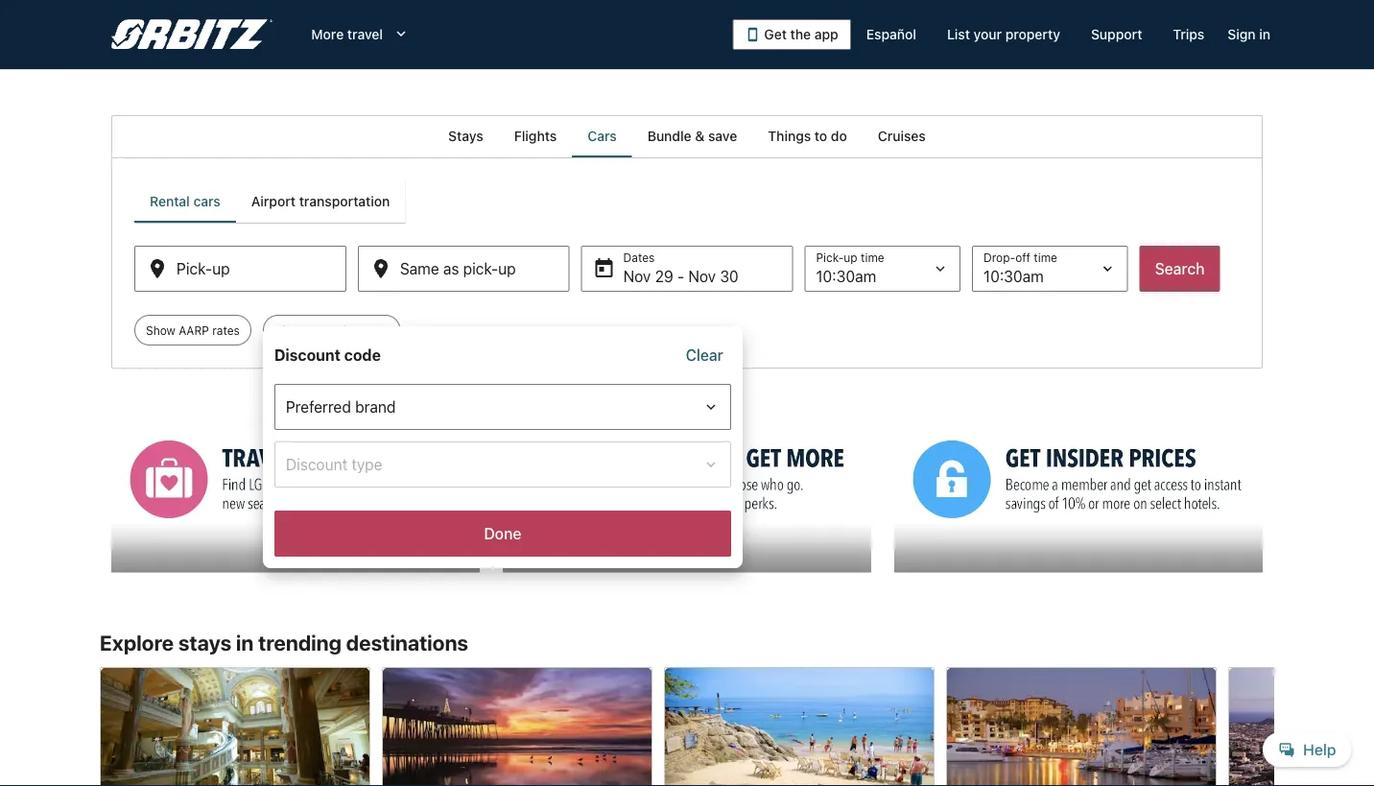 Task type: locate. For each thing, give the bounding box(es) containing it.
nov 29 - nov 30 button
[[581, 246, 793, 292]]

rental cars link
[[134, 180, 236, 223]]

1 horizontal spatial in
[[1259, 26, 1271, 42]]

discount up discount code
[[274, 323, 322, 337]]

airport
[[251, 193, 296, 209]]

1 vertical spatial discount
[[274, 346, 341, 364]]

stays
[[178, 630, 232, 655]]

get the app
[[764, 26, 839, 42]]

bundle
[[648, 128, 692, 144]]

trips link
[[1158, 17, 1220, 52]]

0 vertical spatial in
[[1259, 26, 1271, 42]]

app
[[815, 26, 839, 42]]

explore stays in trending destinations
[[100, 630, 468, 655]]

0 horizontal spatial nov
[[623, 267, 651, 286]]

bundle & save
[[648, 128, 737, 144]]

cars link
[[572, 115, 632, 157]]

support link
[[1076, 17, 1158, 52]]

more
[[311, 26, 344, 42]]

1 horizontal spatial nov
[[689, 267, 716, 286]]

save
[[708, 128, 737, 144]]

0 vertical spatial tab list
[[111, 115, 1263, 157]]

discount
[[274, 323, 322, 337], [274, 346, 341, 364]]

discount down discount codes
[[274, 346, 341, 364]]

nov 29 - nov 30
[[623, 267, 739, 286]]

in right stays
[[236, 630, 254, 655]]

things to do link
[[753, 115, 863, 157]]

nov left the 29
[[623, 267, 651, 286]]

code
[[344, 346, 381, 364]]

español
[[866, 26, 917, 42]]

cars
[[193, 193, 221, 209]]

done button
[[274, 511, 731, 557]]

in inside dropdown button
[[1259, 26, 1271, 42]]

0 vertical spatial discount
[[274, 323, 322, 337]]

your
[[974, 26, 1002, 42]]

get
[[764, 26, 787, 42]]

rental cars
[[150, 193, 221, 209]]

1 vertical spatial in
[[236, 630, 254, 655]]

1 discount from the top
[[274, 323, 322, 337]]

in
[[1259, 26, 1271, 42], [236, 630, 254, 655]]

discount for discount code
[[274, 346, 341, 364]]

more travel
[[311, 26, 383, 42]]

tab list containing rental cars
[[134, 180, 405, 223]]

property
[[1006, 26, 1061, 42]]

nov
[[623, 267, 651, 286], [689, 267, 716, 286]]

explore
[[100, 630, 174, 655]]

transportation
[[299, 193, 390, 209]]

rental
[[150, 193, 190, 209]]

download the app button image
[[745, 27, 761, 42]]

discount for discount codes
[[274, 323, 322, 337]]

aarp
[[179, 323, 209, 337]]

0 horizontal spatial in
[[236, 630, 254, 655]]

1 nov from the left
[[623, 267, 651, 286]]

2 discount from the top
[[274, 346, 341, 364]]

español button
[[851, 17, 932, 52]]

-
[[678, 267, 685, 286]]

show previous card image
[[88, 763, 111, 786]]

nov right -
[[689, 267, 716, 286]]

do
[[831, 128, 847, 144]]

in right sign
[[1259, 26, 1271, 42]]

clear button
[[678, 338, 731, 372]]

discount inside 'button'
[[274, 323, 322, 337]]

1 vertical spatial tab list
[[134, 180, 405, 223]]

tab list
[[111, 115, 1263, 157], [134, 180, 405, 223]]



Task type: vqa. For each thing, say whether or not it's contained in the screenshot.
second a from the right
no



Task type: describe. For each thing, give the bounding box(es) containing it.
30
[[720, 267, 739, 286]]

sign in
[[1228, 26, 1271, 42]]

show next card image
[[1263, 763, 1286, 786]]

airport transportation
[[251, 193, 390, 209]]

support
[[1091, 26, 1143, 42]]

rates
[[212, 323, 240, 337]]

things
[[768, 128, 811, 144]]

puerto vallarta showing a beach, general coastal views and kayaking or canoeing image
[[664, 667, 935, 786]]

flights
[[514, 128, 557, 144]]

more travel button
[[296, 17, 425, 52]]

in inside main content
[[236, 630, 254, 655]]

29
[[655, 267, 674, 286]]

pismo beach featuring a sunset, views and tropical scenes image
[[382, 667, 653, 786]]

explore stays in trending destinations main content
[[0, 115, 1374, 786]]

codes
[[326, 323, 359, 337]]

cars
[[588, 128, 617, 144]]

marina cabo san lucas which includes a marina, a coastal town and night scenes image
[[946, 667, 1217, 786]]

the
[[791, 26, 811, 42]]

trips
[[1173, 26, 1205, 42]]

things to do
[[768, 128, 847, 144]]

flights link
[[499, 115, 572, 157]]

sign
[[1228, 26, 1256, 42]]

bundle & save link
[[632, 115, 753, 157]]

done
[[484, 525, 522, 543]]

search
[[1155, 260, 1205, 278]]

trending
[[258, 630, 342, 655]]

cruises
[[878, 128, 926, 144]]

opens in a new window image
[[502, 415, 519, 432]]

discount code
[[274, 346, 381, 364]]

destinations
[[346, 630, 468, 655]]

stays
[[448, 128, 484, 144]]

show
[[146, 323, 176, 337]]

discount codes
[[274, 323, 359, 337]]

airport transportation link
[[236, 180, 405, 223]]

sign in button
[[1220, 17, 1278, 52]]

search button
[[1140, 246, 1220, 292]]

las vegas featuring interior views image
[[100, 667, 370, 786]]

orbitz logo image
[[111, 19, 273, 50]]

tab list containing stays
[[111, 115, 1263, 157]]

to
[[815, 128, 828, 144]]

travel
[[347, 26, 383, 42]]

get the app link
[[733, 19, 851, 50]]

show aarp rates
[[146, 323, 240, 337]]

list your property link
[[932, 17, 1076, 52]]

cruises link
[[863, 115, 941, 157]]

2 nov from the left
[[689, 267, 716, 286]]

clear
[[686, 346, 724, 364]]

list your property
[[947, 26, 1061, 42]]

stays link
[[433, 115, 499, 157]]

discount codes button
[[263, 315, 401, 346]]

list
[[947, 26, 970, 42]]

&
[[695, 128, 705, 144]]



